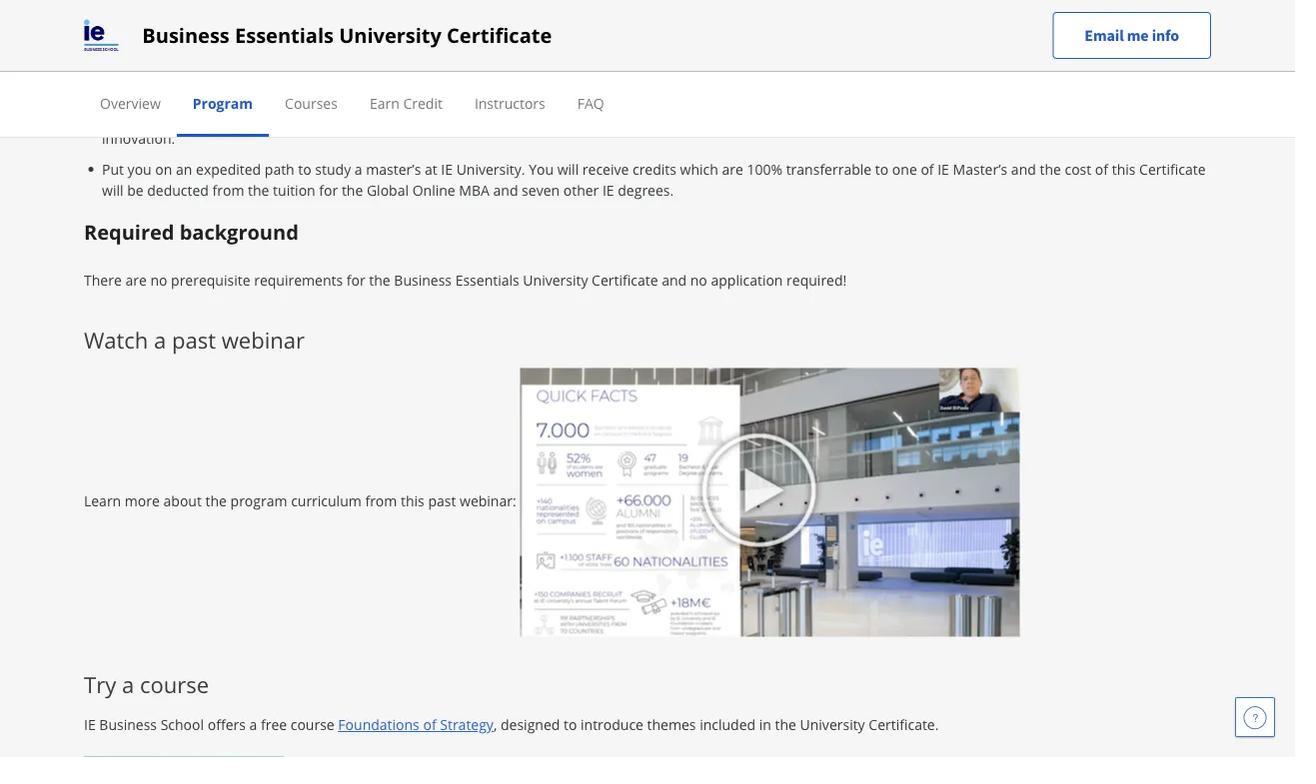 Task type: locate. For each thing, give the bounding box(es) containing it.
will up other
[[557, 159, 579, 178]]

ie
[[441, 159, 453, 178], [938, 159, 950, 178], [603, 180, 614, 199], [84, 715, 96, 734]]

1 horizontal spatial in
[[759, 715, 772, 734]]

essential
[[249, 107, 306, 126]]

you up be
[[128, 159, 152, 178]]

receive
[[583, 159, 629, 178]]

essentials up success
[[235, 21, 334, 49]]

course up the school
[[140, 670, 209, 700]]

across
[[435, 76, 477, 95]]

free
[[261, 715, 287, 734]]

a right watch
[[154, 325, 166, 355]]

1 vertical spatial certificate
[[1140, 159, 1206, 178]]

business up career
[[142, 21, 230, 49]]

in right success
[[306, 76, 319, 95]]

skills
[[674, 107, 705, 126]]

school
[[161, 715, 204, 734]]

of
[[568, 76, 581, 95], [921, 159, 934, 178], [1095, 159, 1109, 178], [423, 715, 436, 734]]

and left application
[[662, 271, 687, 290]]

1 vertical spatial from
[[212, 180, 244, 199]]

business
[[310, 107, 367, 126]]

you
[[158, 76, 182, 95], [128, 159, 152, 178]]

learn more about the program curriculum from this past webinar:
[[84, 491, 520, 510]]

1 horizontal spatial for
[[319, 180, 338, 199]]

0 horizontal spatial university
[[339, 21, 442, 49]]

for left career
[[185, 76, 204, 95]]

are inside put you on an expedited path to study a master's at ie university. you will receive credits which are 100% transferrable to one of ie master's and the cost of this certificate will be deducted from the tuition for the global online mba and seven other ie degrees.
[[722, 159, 744, 178]]

from down expedited
[[212, 180, 244, 199]]

from right "ranging"
[[762, 107, 794, 126]]

the
[[84, 34, 108, 53]]

1 vertical spatial in
[[759, 715, 772, 734]]

range
[[526, 76, 564, 95]]

from right curriculum
[[365, 491, 397, 510]]

wide
[[492, 76, 523, 95]]

one
[[893, 159, 917, 178]]

essentials
[[235, 21, 334, 49], [455, 271, 520, 290]]

be
[[127, 180, 144, 199]]

to left design
[[1036, 107, 1049, 126]]

curriculum
[[291, 491, 362, 510]]

in addition to building essential business skills, you'll also develop invaluable workplace skills ranging from teamwork and project management to design thinking and innovation. list item
[[102, 106, 1212, 148]]

in
[[306, 76, 319, 95], [759, 715, 772, 734]]

master's
[[366, 159, 421, 178]]

1 vertical spatial business
[[394, 271, 452, 290]]

designed
[[501, 715, 560, 734]]

try a course
[[84, 670, 209, 700]]

the down path
[[248, 180, 269, 199]]

instructors link
[[475, 93, 546, 112]]

0 vertical spatial are
[[722, 159, 744, 178]]

a
[[481, 76, 488, 95], [355, 159, 363, 178], [154, 325, 166, 355], [122, 670, 134, 700], [249, 715, 257, 734]]

1 horizontal spatial no
[[691, 271, 708, 290]]

1 vertical spatial will
[[102, 180, 123, 199]]

1 horizontal spatial you
[[158, 76, 182, 95]]

in right included
[[759, 715, 772, 734]]

0 vertical spatial certificate
[[447, 21, 552, 49]]

to
[[176, 107, 189, 126], [1036, 107, 1049, 126], [298, 159, 312, 178], [875, 159, 889, 178], [564, 715, 577, 734]]

for right requirements
[[347, 271, 366, 290]]

1 vertical spatial course
[[291, 715, 335, 734]]

,
[[494, 715, 497, 734]]

0 horizontal spatial for
[[185, 76, 204, 95]]

university left certificate.
[[800, 715, 865, 734]]

in addition to building essential business skills, you'll also develop invaluable workplace skills ranging from teamwork and project management to design thinking and innovation.
[[102, 107, 1181, 147]]

info
[[1152, 25, 1180, 45]]

will down put
[[102, 180, 123, 199]]

certificate menu element
[[84, 72, 1212, 137]]

certificate down degrees.
[[592, 271, 658, 290]]

instructors
[[475, 93, 546, 112]]

0 vertical spatial from
[[762, 107, 794, 126]]

1 vertical spatial you
[[128, 159, 152, 178]]

a left the free
[[249, 715, 257, 734]]

business down try a course at the bottom of the page
[[99, 715, 157, 734]]

strategy
[[440, 715, 494, 734]]

you up addition on the top left of the page
[[158, 76, 182, 95]]

1 vertical spatial university
[[523, 271, 588, 290]]

0 vertical spatial for
[[185, 76, 204, 95]]

global
[[367, 180, 409, 199]]

0 vertical spatial in
[[306, 76, 319, 95]]

teamwork
[[797, 107, 863, 126]]

2 vertical spatial certificate
[[592, 271, 658, 290]]

course right the free
[[291, 715, 335, 734]]

at
[[425, 159, 438, 178]]

this right the cost
[[1112, 159, 1136, 178]]

certificate up wide
[[447, 21, 552, 49]]

0 vertical spatial will
[[557, 159, 579, 178]]

1 horizontal spatial this
[[1112, 159, 1136, 178]]

program link
[[193, 93, 253, 112]]

required background
[[84, 218, 299, 246]]

2 horizontal spatial from
[[762, 107, 794, 126]]

workplace
[[603, 107, 670, 126]]

1 horizontal spatial essentials
[[455, 271, 520, 290]]

0 horizontal spatial course
[[140, 670, 209, 700]]

a inside put you on an expedited path to study a master's at ie university. you will receive credits which are 100% transferrable to one of ie master's and the cost of this certificate will be deducted from the tuition for the global online mba and seven other ie degrees.
[[355, 159, 363, 178]]

prepare you for career success in managerial roles across a wide range of industries and fields. list item
[[102, 75, 1212, 96]]

required!
[[787, 271, 847, 290]]

credit
[[403, 93, 443, 112]]

credits
[[633, 159, 677, 178]]

for
[[185, 76, 204, 95], [319, 180, 338, 199], [347, 271, 366, 290]]

you for prepare
[[158, 76, 182, 95]]

this
[[1112, 159, 1136, 178], [401, 491, 425, 510]]

course
[[140, 670, 209, 700], [291, 715, 335, 734]]

past left webinar:
[[428, 491, 456, 510]]

of left the strategy
[[423, 715, 436, 734]]

0 vertical spatial past
[[172, 325, 216, 355]]

email
[[1085, 25, 1124, 45]]

1 horizontal spatial past
[[428, 491, 456, 510]]

of right the cost
[[1095, 159, 1109, 178]]

earn credit link
[[370, 93, 443, 112]]

0 vertical spatial essentials
[[235, 21, 334, 49]]

certificate down thinking
[[1140, 159, 1206, 178]]

list
[[92, 75, 1212, 200]]

are right there
[[125, 271, 147, 290]]

1 horizontal spatial university
[[523, 271, 588, 290]]

past down "prerequisite"
[[172, 325, 216, 355]]

addition
[[118, 107, 172, 126]]

0 vertical spatial you
[[158, 76, 182, 95]]

1 horizontal spatial are
[[722, 159, 744, 178]]

no left "prerequisite"
[[150, 271, 167, 290]]

0 horizontal spatial you
[[128, 159, 152, 178]]

faq link
[[578, 93, 605, 112]]

and left project
[[867, 107, 892, 126]]

seven
[[522, 180, 560, 199]]

project
[[896, 107, 941, 126]]

business down 'online'
[[394, 271, 452, 290]]

will
[[557, 159, 579, 178], [102, 180, 123, 199]]

0 vertical spatial this
[[1112, 159, 1136, 178]]

2 horizontal spatial certificate
[[1140, 159, 1206, 178]]

and left fields.
[[653, 76, 678, 95]]

webinar
[[222, 325, 305, 355]]

develop
[[477, 107, 529, 126]]

background
[[180, 218, 299, 246]]

2 horizontal spatial university
[[800, 715, 865, 734]]

1 horizontal spatial will
[[557, 159, 579, 178]]

0 horizontal spatial will
[[102, 180, 123, 199]]

this left webinar:
[[401, 491, 425, 510]]

0 vertical spatial university
[[339, 21, 442, 49]]

overview link
[[100, 93, 161, 112]]

fields.
[[681, 76, 720, 95]]

0 horizontal spatial certificate
[[447, 21, 552, 49]]

courses link
[[285, 93, 338, 112]]

email me info
[[1085, 25, 1180, 45]]

0 horizontal spatial in
[[306, 76, 319, 95]]

you inside put you on an expedited path to study a master's at ie university. you will receive credits which are 100% transferrable to one of ie master's and the cost of this certificate will be deducted from the tuition for the global online mba and seven other ie degrees.
[[128, 159, 152, 178]]

university down seven
[[523, 271, 588, 290]]

1 vertical spatial past
[[428, 491, 456, 510]]

to up the tuition
[[298, 159, 312, 178]]

0 horizontal spatial no
[[150, 271, 167, 290]]

a right study
[[355, 159, 363, 178]]

1 vertical spatial are
[[125, 271, 147, 290]]

0 vertical spatial course
[[140, 670, 209, 700]]

prepare
[[102, 76, 154, 95]]

the left the cost
[[1040, 159, 1061, 178]]

1 vertical spatial for
[[319, 180, 338, 199]]

essentials down the mba
[[455, 271, 520, 290]]

0 horizontal spatial this
[[401, 491, 425, 510]]

learn
[[84, 491, 121, 510]]

1 no from the left
[[150, 271, 167, 290]]

2 vertical spatial university
[[800, 715, 865, 734]]

are left 100% at the top
[[722, 159, 744, 178]]

university up "prepare you for career success in managerial roles across a wide range of industries and fields."
[[339, 21, 442, 49]]

past
[[172, 325, 216, 355], [428, 491, 456, 510]]

1 horizontal spatial from
[[365, 491, 397, 510]]

2 horizontal spatial for
[[347, 271, 366, 290]]

for down study
[[319, 180, 338, 199]]

faq
[[578, 93, 605, 112]]

0 horizontal spatial from
[[212, 180, 244, 199]]

no left application
[[691, 271, 708, 290]]



Task type: vqa. For each thing, say whether or not it's contained in the screenshot.
the bottom Skills you'll gain : Health
no



Task type: describe. For each thing, give the bounding box(es) containing it.
100%
[[747, 159, 783, 178]]

design
[[1053, 107, 1096, 126]]

offers
[[208, 715, 246, 734]]

about
[[163, 491, 202, 510]]

visual ie larger image
[[520, 368, 1020, 637]]

there are no prerequisite requirements for the business essentials university certificate and no application required!
[[84, 271, 847, 290]]

1 horizontal spatial certificate
[[592, 271, 658, 290]]

expedited
[[196, 159, 261, 178]]

foundations of strategy link
[[338, 715, 494, 734]]

certificate
[[112, 34, 176, 53]]

courses
[[285, 93, 338, 112]]

also
[[447, 107, 474, 126]]

online
[[413, 180, 456, 199]]

from inside in addition to building essential business skills, you'll also develop invaluable workplace skills ranging from teamwork and project management to design thinking and innovation.
[[762, 107, 794, 126]]

this inside put you on an expedited path to study a master's at ie university. you will receive credits which are 100% transferrable to one of ie master's and the cost of this certificate will be deducted from the tuition for the global online mba and seven other ie degrees.
[[1112, 159, 1136, 178]]

try
[[84, 670, 116, 700]]

0 vertical spatial business
[[142, 21, 230, 49]]

the right about
[[205, 491, 227, 510]]

career
[[208, 76, 249, 95]]

building
[[193, 107, 245, 126]]

cost
[[1065, 159, 1092, 178]]

for inside put you on an expedited path to study a master's at ie university. you will receive credits which are 100% transferrable to one of ie master's and the cost of this certificate will be deducted from the tuition for the global online mba and seven other ie degrees.
[[319, 180, 338, 199]]

required
[[84, 218, 174, 246]]

from inside put you on an expedited path to study a master's at ie university. you will receive credits which are 100% transferrable to one of ie master's and the cost of this certificate will be deducted from the tuition for the global online mba and seven other ie degrees.
[[212, 180, 244, 199]]

foundations
[[338, 715, 420, 734]]

program
[[193, 93, 253, 112]]

invaluable
[[533, 107, 600, 126]]

roles
[[399, 76, 431, 95]]

degrees.
[[618, 180, 674, 199]]

transferrable
[[786, 159, 872, 178]]

on
[[155, 159, 172, 178]]

which
[[680, 159, 719, 178]]

0 horizontal spatial are
[[125, 271, 147, 290]]

ie business school offers a free course foundations of strategy , designed to introduce themes included in the university certificate.
[[84, 715, 939, 734]]

themes
[[647, 715, 696, 734]]

you
[[529, 159, 554, 178]]

included
[[700, 715, 756, 734]]

requirements
[[254, 271, 343, 290]]

2 vertical spatial for
[[347, 271, 366, 290]]

me
[[1127, 25, 1149, 45]]

ie down try
[[84, 715, 96, 734]]

watch
[[84, 325, 148, 355]]

2 vertical spatial business
[[99, 715, 157, 734]]

put
[[102, 159, 124, 178]]

application
[[711, 271, 783, 290]]

you for put
[[128, 159, 152, 178]]

and right thinking
[[1156, 107, 1181, 126]]

deducted
[[147, 180, 209, 199]]

overview
[[100, 93, 161, 112]]

put you on an expedited path to study a master's at ie university. you will receive credits which are 100% transferrable to one of ie master's and the cost of this certificate will be deducted from the tuition for the global online mba and seven other ie degrees.
[[102, 159, 1206, 199]]

study
[[315, 159, 351, 178]]

webinar:
[[460, 491, 516, 510]]

a right try
[[122, 670, 134, 700]]

the down study
[[342, 180, 363, 199]]

skills,
[[371, 107, 406, 126]]

a left wide
[[481, 76, 488, 95]]

business essentials university certificate
[[142, 21, 552, 49]]

help center image
[[1244, 706, 1268, 730]]

1 horizontal spatial course
[[291, 715, 335, 734]]

to left one on the right top of the page
[[875, 159, 889, 178]]

0 horizontal spatial past
[[172, 325, 216, 355]]

management
[[945, 107, 1032, 126]]

list containing prepare you for career success in managerial roles across a wide range of industries and fields.
[[92, 75, 1212, 200]]

other
[[564, 180, 599, 199]]

to right designed
[[564, 715, 577, 734]]

ie business school image
[[84, 19, 118, 51]]

put you on an expedited path to study a master's at ie university. you will receive credits which are 100% transferrable to one of ie master's and the cost of this certificate will be deducted from the tuition for the global online mba and seven other ie degrees. list item
[[102, 158, 1212, 200]]

industries
[[585, 76, 649, 95]]

managerial
[[322, 76, 395, 95]]

program
[[230, 491, 287, 510]]

certificate.
[[869, 715, 939, 734]]

0 horizontal spatial essentials
[[235, 21, 334, 49]]

2 no from the left
[[691, 271, 708, 290]]

1 vertical spatial this
[[401, 491, 425, 510]]

an
[[176, 159, 192, 178]]

you'll
[[409, 107, 444, 126]]

prerequisite
[[171, 271, 250, 290]]

more
[[125, 491, 160, 510]]

tuition
[[273, 180, 316, 199]]

1 vertical spatial essentials
[[455, 271, 520, 290]]

innovation.
[[102, 128, 175, 147]]

the right included
[[775, 715, 797, 734]]

master's
[[953, 159, 1008, 178]]

and down university. on the left of page
[[493, 180, 518, 199]]

mba
[[459, 180, 490, 199]]

ranging
[[709, 107, 758, 126]]

thinking
[[1099, 107, 1152, 126]]

earn credit
[[370, 93, 443, 112]]

ie left master's
[[938, 159, 950, 178]]

of right one on the right top of the page
[[921, 159, 934, 178]]

certificate inside put you on an expedited path to study a master's at ie university. you will receive credits which are 100% transferrable to one of ie master's and the cost of this certificate will be deducted from the tuition for the global online mba and seven other ie degrees.
[[1140, 159, 1206, 178]]

2 vertical spatial from
[[365, 491, 397, 510]]

ie right at
[[441, 159, 453, 178]]

the right requirements
[[369, 271, 391, 290]]

will:
[[180, 34, 205, 53]]

to left building
[[176, 107, 189, 126]]

of right range
[[568, 76, 581, 95]]

university.
[[456, 159, 525, 178]]

in
[[102, 107, 114, 126]]

email me info button
[[1053, 12, 1212, 59]]

earn
[[370, 93, 400, 112]]

and right master's
[[1011, 159, 1036, 178]]

ie down 'receive'
[[603, 180, 614, 199]]

watch a past webinar
[[84, 325, 305, 355]]

the certificate will:
[[84, 34, 205, 53]]

success
[[253, 76, 303, 95]]

in inside prepare you for career success in managerial roles across a wide range of industries and fields. list item
[[306, 76, 319, 95]]



